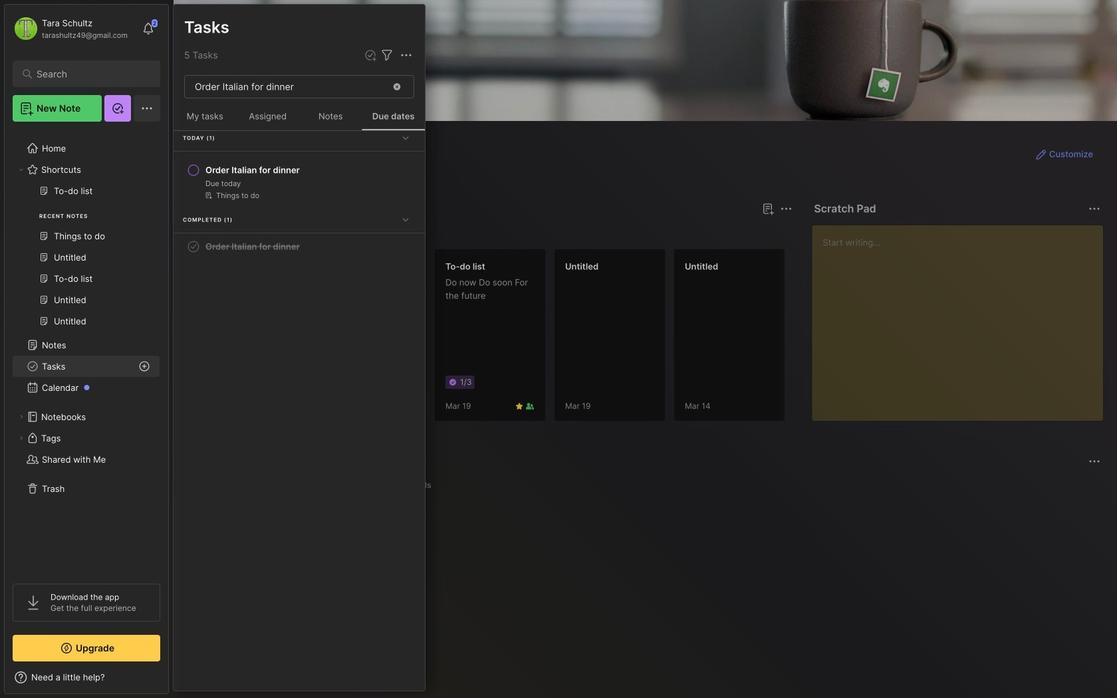 Task type: describe. For each thing, give the bounding box(es) containing it.
Search text field
[[37, 68, 143, 80]]

group inside main element
[[13, 180, 160, 340]]

expand notebooks image
[[17, 413, 25, 421]]

click to collapse image
[[168, 674, 178, 690]]

Filter tasks field
[[379, 47, 395, 63]]

tree inside main element
[[5, 130, 168, 572]]

Account field
[[13, 15, 128, 42]]

More actions and view options field
[[395, 47, 414, 63]]

2 tab list from the top
[[197, 477, 1098, 493]]

2 row from the top
[[179, 235, 420, 259]]

filter tasks image
[[379, 47, 395, 63]]

1 row from the top
[[179, 158, 420, 206]]

main element
[[0, 0, 173, 698]]

grid grid
[[195, 501, 1104, 682]]



Task type: locate. For each thing, give the bounding box(es) containing it.
Start writing… text field
[[823, 225, 1102, 410]]

tree
[[5, 130, 168, 572]]

new task image
[[364, 49, 377, 62]]

1 vertical spatial tab list
[[197, 477, 1098, 493]]

collapse completed image
[[399, 213, 412, 226]]

tab
[[197, 225, 237, 241], [242, 225, 296, 241], [254, 477, 294, 493], [400, 477, 437, 493]]

1 tab list from the top
[[197, 225, 790, 241]]

None search field
[[37, 66, 143, 82]]

Find tasks… text field
[[187, 76, 384, 98]]

more actions and view options image
[[398, 47, 414, 63]]

row group
[[174, 126, 425, 260], [195, 249, 1117, 430]]

1 vertical spatial row
[[179, 235, 420, 259]]

0 vertical spatial tab list
[[197, 225, 790, 241]]

collapse today image
[[399, 131, 412, 144]]

tab list
[[197, 225, 790, 241], [197, 477, 1098, 493]]

none search field inside main element
[[37, 66, 143, 82]]

row
[[179, 158, 420, 206], [179, 235, 420, 259]]

WHAT'S NEW field
[[5, 667, 168, 688]]

0 vertical spatial row
[[179, 158, 420, 206]]

group
[[13, 180, 160, 340]]

expand tags image
[[17, 434, 25, 442]]



Task type: vqa. For each thing, say whether or not it's contained in the screenshot.
the top tab list
yes



